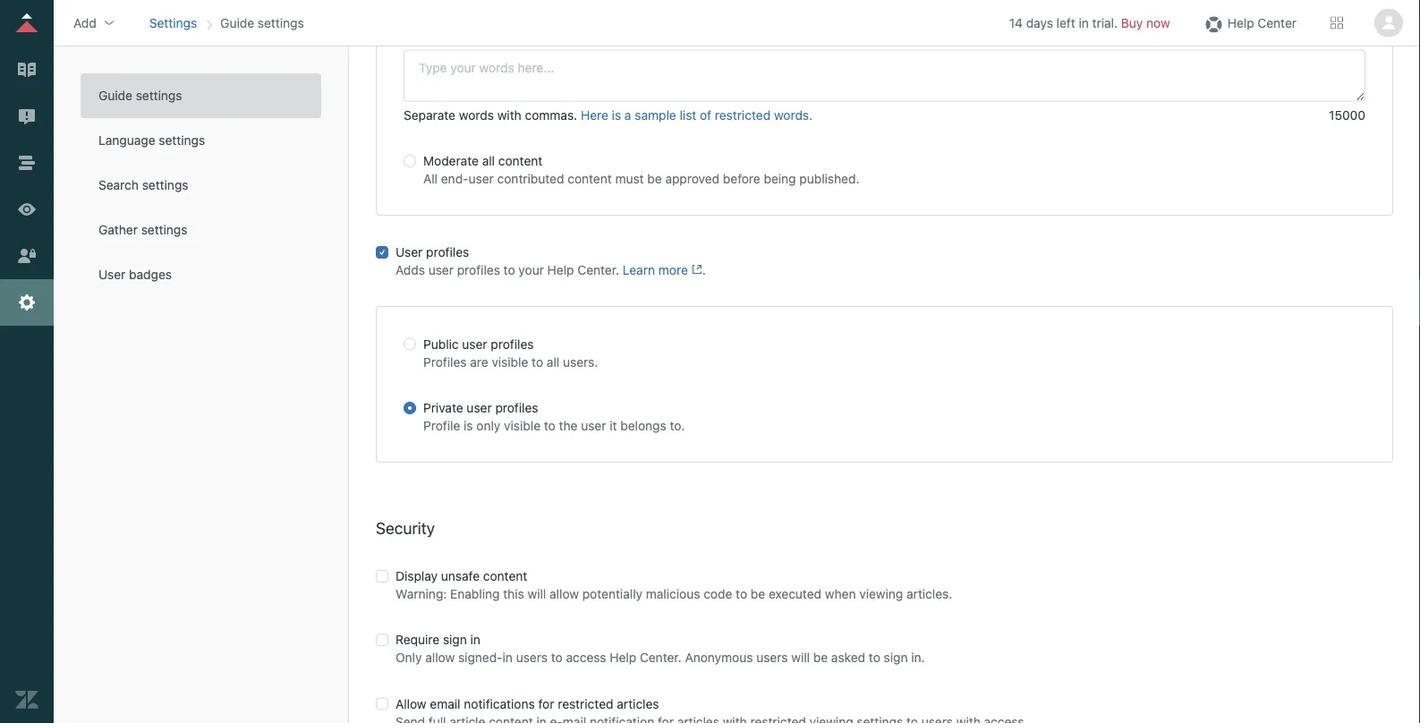 Task type: describe. For each thing, give the bounding box(es) containing it.
allow inside the display unsafe content warning: enabling this will allow potentially malicious code to be executed when viewing articles.
[[550, 587, 579, 601]]

0 vertical spatial guide
[[220, 15, 254, 30]]

email
[[430, 696, 461, 711]]

to inside public user profiles profiles are visible to all users.
[[532, 355, 544, 369]]

days
[[1027, 15, 1054, 30]]

with
[[498, 107, 522, 122]]

here
[[581, 107, 609, 122]]

help inside require sign in only allow signed-in users to access help center. anonymous users will be asked to sign in.
[[610, 651, 637, 665]]

be inside moderate all content all end-user contributed content must be approved before being published.
[[648, 171, 662, 186]]

15000
[[1330, 107, 1366, 122]]

being
[[764, 171, 796, 186]]

are
[[470, 355, 489, 369]]

approved
[[666, 171, 720, 186]]

0 vertical spatial in
[[1079, 15, 1090, 30]]

settings link
[[149, 15, 197, 30]]

1 vertical spatial in
[[471, 633, 481, 647]]

buy
[[1122, 15, 1144, 30]]

this
[[503, 587, 524, 601]]

add button
[[68, 9, 122, 36]]

profiles
[[423, 355, 467, 369]]

search settings link
[[81, 163, 321, 208]]

profile
[[423, 418, 460, 433]]

allow email notifications for restricted articles
[[396, 696, 659, 711]]

user for user badges
[[98, 267, 126, 282]]

language settings link
[[81, 118, 321, 163]]

be inside the display unsafe content warning: enabling this will allow potentially malicious code to be executed when viewing articles.
[[751, 587, 766, 601]]

all
[[423, 171, 438, 186]]

private user profiles profile is only visible to the user it belongs to.
[[423, 400, 685, 433]]

help center
[[1228, 15, 1297, 30]]

arrange content image
[[15, 151, 38, 175]]

14
[[1010, 15, 1023, 30]]

language
[[98, 133, 155, 148]]

0 horizontal spatial restricted
[[558, 696, 614, 711]]

is inside private user profiles profile is only visible to the user it belongs to.
[[464, 418, 473, 433]]

guide settings link
[[81, 73, 321, 118]]

content for display unsafe content
[[483, 569, 528, 584]]

1 users from the left
[[516, 651, 548, 665]]

warning:
[[396, 587, 447, 601]]

1 vertical spatial guide settings
[[98, 88, 182, 103]]

end-
[[441, 171, 469, 186]]

words.
[[774, 107, 813, 122]]

require
[[396, 633, 440, 647]]

will inside require sign in only allow signed-in users to access help center. anonymous users will be asked to sign in.
[[792, 651, 810, 665]]

public
[[423, 337, 459, 351]]

1 vertical spatial content
[[568, 171, 612, 186]]

here is a sample list of restricted words. link
[[581, 106, 813, 124]]

0 horizontal spatial sign
[[443, 633, 467, 647]]

signed-
[[458, 651, 503, 665]]

left
[[1057, 15, 1076, 30]]

2 users from the left
[[757, 651, 788, 665]]

zendesk products image
[[1331, 17, 1344, 29]]

center. inside require sign in only allow signed-in users to access help center. anonymous users will be asked to sign in.
[[640, 651, 682, 665]]

settings
[[149, 15, 197, 30]]

unsafe
[[441, 569, 480, 584]]

sample
[[635, 107, 677, 122]]

articles.
[[907, 587, 953, 601]]

public user profiles profiles are visible to all users.
[[423, 337, 598, 369]]

display unsafe content warning: enabling this will allow potentially malicious code to be executed when viewing articles.
[[396, 569, 953, 601]]

a
[[625, 107, 632, 122]]

more
[[659, 263, 688, 278]]

allow inside require sign in only allow signed-in users to access help center. anonymous users will be asked to sign in.
[[426, 651, 455, 665]]

words
[[459, 107, 494, 122]]

the
[[559, 418, 578, 433]]

user badges link
[[81, 252, 321, 297]]

gather
[[98, 222, 138, 237]]

contributed
[[497, 171, 565, 186]]

0 horizontal spatial center.
[[578, 263, 620, 278]]

before
[[723, 171, 761, 186]]

users.
[[563, 355, 598, 369]]

user badges
[[98, 267, 172, 282]]

0 horizontal spatial guide
[[98, 88, 132, 103]]

zendesk image
[[15, 689, 38, 712]]

settings for search settings link
[[142, 178, 188, 192]]

to right asked
[[869, 651, 881, 665]]

1 vertical spatial sign
[[884, 651, 908, 665]]

gather settings
[[98, 222, 188, 237]]

user left it at the left
[[581, 418, 607, 433]]

be inside require sign in only allow signed-in users to access help center. anonymous users will be asked to sign in.
[[814, 651, 828, 665]]

belongs
[[621, 418, 667, 433]]

only
[[477, 418, 501, 433]]

articles
[[617, 696, 659, 711]]

visible inside private user profiles profile is only visible to the user it belongs to.
[[504, 418, 541, 433]]

security
[[376, 518, 435, 537]]

help inside help center button
[[1228, 15, 1255, 30]]

settings for language settings link
[[159, 133, 205, 148]]

your
[[519, 263, 544, 278]]

executed
[[769, 587, 822, 601]]

profiles for adds
[[457, 263, 500, 278]]

potentially
[[583, 587, 643, 601]]

add
[[73, 15, 96, 30]]

to left access
[[551, 651, 563, 665]]



Task type: vqa. For each thing, say whether or not it's contained in the screenshot.
Title
no



Task type: locate. For each thing, give the bounding box(es) containing it.
user up adds
[[396, 245, 423, 260]]

sign up signed-
[[443, 633, 467, 647]]

settings image
[[15, 291, 38, 314]]

is
[[612, 107, 622, 122], [464, 418, 473, 433]]

0 vertical spatial will
[[528, 587, 546, 601]]

moderate
[[423, 153, 479, 168]]

1 horizontal spatial user
[[396, 245, 423, 260]]

1 vertical spatial is
[[464, 418, 473, 433]]

in up notifications
[[503, 651, 513, 665]]

help left the center
[[1228, 15, 1255, 30]]

user
[[469, 171, 494, 186], [429, 263, 454, 278], [462, 337, 488, 351], [467, 400, 492, 415], [581, 418, 607, 433]]

all inside public user profiles profiles are visible to all users.
[[547, 355, 560, 369]]

viewing
[[860, 587, 904, 601]]

guide settings inside navigation
[[220, 15, 304, 30]]

badges
[[129, 267, 172, 282]]

moderate all content all end-user contributed content must be approved before being published.
[[423, 153, 860, 186]]

1 vertical spatial help
[[548, 263, 574, 278]]

1 horizontal spatial help
[[610, 651, 637, 665]]

0 vertical spatial all
[[482, 153, 495, 168]]

help center button
[[1198, 9, 1303, 36]]

asked
[[832, 651, 866, 665]]

1 horizontal spatial restricted
[[715, 107, 771, 122]]

0 vertical spatial center.
[[578, 263, 620, 278]]

guide
[[220, 15, 254, 30], [98, 88, 132, 103]]

0 horizontal spatial in
[[471, 633, 481, 647]]

.
[[703, 263, 706, 278]]

navigation
[[146, 9, 308, 36]]

to left the your
[[504, 263, 515, 278]]

1 horizontal spatial is
[[612, 107, 622, 122]]

0 vertical spatial guide settings
[[220, 15, 304, 30]]

learn more link
[[623, 263, 703, 278]]

separate
[[404, 107, 456, 122]]

visible right only
[[504, 418, 541, 433]]

user for public
[[462, 337, 488, 351]]

to left users.
[[532, 355, 544, 369]]

user left badges
[[98, 267, 126, 282]]

user up are
[[462, 337, 488, 351]]

access
[[566, 651, 607, 665]]

gather settings link
[[81, 208, 321, 252]]

be left executed
[[751, 587, 766, 601]]

all right moderate
[[482, 153, 495, 168]]

guide right settings
[[220, 15, 254, 30]]

to left the at bottom left
[[544, 418, 556, 433]]

be right the must
[[648, 171, 662, 186]]

commas.
[[525, 107, 578, 122]]

navigation containing settings
[[146, 9, 308, 36]]

0 vertical spatial user
[[396, 245, 423, 260]]

in up signed-
[[471, 633, 481, 647]]

to inside the display unsafe content warning: enabling this will allow potentially malicious code to be executed when viewing articles.
[[736, 587, 748, 601]]

search
[[98, 178, 139, 192]]

to right code at bottom
[[736, 587, 748, 601]]

to inside private user profiles profile is only visible to the user it belongs to.
[[544, 418, 556, 433]]

0 vertical spatial allow
[[550, 587, 579, 601]]

user inside public user profiles profiles are visible to all users.
[[462, 337, 488, 351]]

guide up language
[[98, 88, 132, 103]]

language settings
[[98, 133, 205, 148]]

0 horizontal spatial allow
[[426, 651, 455, 665]]

1 vertical spatial guide
[[98, 88, 132, 103]]

0 vertical spatial visible
[[492, 355, 529, 369]]

0 vertical spatial is
[[612, 107, 622, 122]]

1 vertical spatial center.
[[640, 651, 682, 665]]

profiles down user profiles
[[457, 263, 500, 278]]

1 vertical spatial visible
[[504, 418, 541, 433]]

profiles up adds user profiles to your help center.
[[426, 245, 469, 260]]

1 horizontal spatial all
[[547, 355, 560, 369]]

settings for guide settings link
[[136, 88, 182, 103]]

1 vertical spatial restricted
[[558, 696, 614, 711]]

moderate content image
[[15, 105, 38, 128]]

0 horizontal spatial all
[[482, 153, 495, 168]]

now
[[1147, 15, 1171, 30]]

1 horizontal spatial be
[[751, 587, 766, 601]]

must
[[616, 171, 644, 186]]

2 vertical spatial in
[[503, 651, 513, 665]]

1 horizontal spatial will
[[792, 651, 810, 665]]

1 horizontal spatial guide
[[220, 15, 254, 30]]

separate words with commas. here is a sample list of restricted words.
[[404, 107, 813, 122]]

allow left potentially
[[550, 587, 579, 601]]

user permissions image
[[15, 244, 38, 268]]

sign
[[443, 633, 467, 647], [884, 651, 908, 665]]

profiles right public
[[491, 337, 534, 351]]

0 vertical spatial be
[[648, 171, 662, 186]]

all left users.
[[547, 355, 560, 369]]

2 horizontal spatial help
[[1228, 15, 1255, 30]]

to
[[504, 263, 515, 278], [532, 355, 544, 369], [544, 418, 556, 433], [736, 587, 748, 601], [551, 651, 563, 665], [869, 651, 881, 665]]

0 horizontal spatial be
[[648, 171, 662, 186]]

1 horizontal spatial in
[[503, 651, 513, 665]]

list
[[680, 107, 697, 122]]

malicious
[[646, 587, 701, 601]]

guide settings up language settings
[[98, 88, 182, 103]]

allow down require
[[426, 651, 455, 665]]

content inside the display unsafe content warning: enabling this will allow potentially malicious code to be executed when viewing articles.
[[483, 569, 528, 584]]

private
[[423, 400, 463, 415]]

only
[[396, 651, 422, 665]]

0 horizontal spatial help
[[548, 263, 574, 278]]

visible right are
[[492, 355, 529, 369]]

is left a
[[612, 107, 622, 122]]

profiles inside public user profiles profiles are visible to all users.
[[491, 337, 534, 351]]

1 horizontal spatial guide settings
[[220, 15, 304, 30]]

adds
[[396, 263, 425, 278]]

notifications
[[464, 696, 535, 711]]

of
[[700, 107, 712, 122]]

all
[[482, 153, 495, 168], [547, 355, 560, 369]]

trial.
[[1093, 15, 1118, 30]]

profiles inside private user profiles profile is only visible to the user it belongs to.
[[496, 400, 539, 415]]

2 vertical spatial help
[[610, 651, 637, 665]]

settings for "gather settings" link
[[141, 222, 188, 237]]

1 vertical spatial be
[[751, 587, 766, 601]]

visible inside public user profiles profiles are visible to all users.
[[492, 355, 529, 369]]

center. up articles
[[640, 651, 682, 665]]

center.
[[578, 263, 620, 278], [640, 651, 682, 665]]

user for private
[[467, 400, 492, 415]]

0 horizontal spatial guide settings
[[98, 88, 182, 103]]

2 vertical spatial be
[[814, 651, 828, 665]]

learn
[[623, 263, 655, 278]]

require sign in only allow signed-in users to access help center. anonymous users will be asked to sign in.
[[396, 633, 925, 665]]

visible
[[492, 355, 529, 369], [504, 418, 541, 433]]

help right access
[[610, 651, 637, 665]]

will
[[528, 587, 546, 601], [792, 651, 810, 665]]

help right the your
[[548, 263, 574, 278]]

users up allow email notifications for restricted articles in the left bottom of the page
[[516, 651, 548, 665]]

0 horizontal spatial user
[[98, 267, 126, 282]]

is left only
[[464, 418, 473, 433]]

display
[[396, 569, 438, 584]]

0 horizontal spatial will
[[528, 587, 546, 601]]

center. left learn
[[578, 263, 620, 278]]

0 vertical spatial restricted
[[715, 107, 771, 122]]

0 vertical spatial help
[[1228, 15, 1255, 30]]

for
[[539, 696, 555, 711]]

to.
[[670, 418, 685, 433]]

anonymous
[[685, 651, 753, 665]]

profiles for private
[[496, 400, 539, 415]]

14 days left in trial. buy now
[[1010, 15, 1171, 30]]

customize design image
[[15, 198, 38, 221]]

manage articles image
[[15, 58, 38, 81]]

profiles up only
[[496, 400, 539, 415]]

Type your words here... text field
[[404, 50, 1366, 102]]

0 horizontal spatial users
[[516, 651, 548, 665]]

1 horizontal spatial users
[[757, 651, 788, 665]]

it
[[610, 418, 617, 433]]

restricted right "of"
[[715, 107, 771, 122]]

user down moderate
[[469, 171, 494, 186]]

content left the must
[[568, 171, 612, 186]]

all inside moderate all content all end-user contributed content must be approved before being published.
[[482, 153, 495, 168]]

help
[[1228, 15, 1255, 30], [548, 263, 574, 278], [610, 651, 637, 665]]

guide settings right settings link on the left top of page
[[220, 15, 304, 30]]

search settings
[[98, 178, 188, 192]]

allow
[[550, 587, 579, 601], [426, 651, 455, 665]]

learn more
[[623, 263, 688, 278]]

user for user profiles
[[396, 245, 423, 260]]

1 vertical spatial will
[[792, 651, 810, 665]]

content up contributed
[[499, 153, 543, 168]]

1 horizontal spatial allow
[[550, 587, 579, 601]]

will inside the display unsafe content warning: enabling this will allow potentially malicious code to be executed when viewing articles.
[[528, 587, 546, 601]]

0 horizontal spatial is
[[464, 418, 473, 433]]

1 horizontal spatial sign
[[884, 651, 908, 665]]

user
[[396, 245, 423, 260], [98, 267, 126, 282]]

1 vertical spatial allow
[[426, 651, 455, 665]]

restricted right for
[[558, 696, 614, 711]]

be
[[648, 171, 662, 186], [751, 587, 766, 601], [814, 651, 828, 665]]

adds user profiles to your help center.
[[396, 263, 623, 278]]

content up this
[[483, 569, 528, 584]]

1 vertical spatial user
[[98, 267, 126, 282]]

1 vertical spatial all
[[547, 355, 560, 369]]

code
[[704, 587, 733, 601]]

enabling
[[450, 587, 500, 601]]

user up only
[[467, 400, 492, 415]]

user down user profiles
[[429, 263, 454, 278]]

sign left in.
[[884, 651, 908, 665]]

1 horizontal spatial center.
[[640, 651, 682, 665]]

allow
[[396, 696, 427, 711]]

profiles
[[426, 245, 469, 260], [457, 263, 500, 278], [491, 337, 534, 351], [496, 400, 539, 415]]

when
[[825, 587, 856, 601]]

0 vertical spatial content
[[499, 153, 543, 168]]

will right this
[[528, 587, 546, 601]]

be left asked
[[814, 651, 828, 665]]

2 horizontal spatial in
[[1079, 15, 1090, 30]]

content for moderate all content
[[499, 153, 543, 168]]

user for adds
[[429, 263, 454, 278]]

will left asked
[[792, 651, 810, 665]]

user profiles
[[396, 245, 469, 260]]

users
[[516, 651, 548, 665], [757, 651, 788, 665]]

center
[[1258, 15, 1297, 30]]

in.
[[912, 651, 925, 665]]

published.
[[800, 171, 860, 186]]

2 vertical spatial content
[[483, 569, 528, 584]]

2 horizontal spatial be
[[814, 651, 828, 665]]

user inside moderate all content all end-user contributed content must be approved before being published.
[[469, 171, 494, 186]]

profiles for public
[[491, 337, 534, 351]]

in right left
[[1079, 15, 1090, 30]]

0 vertical spatial sign
[[443, 633, 467, 647]]

users right anonymous
[[757, 651, 788, 665]]



